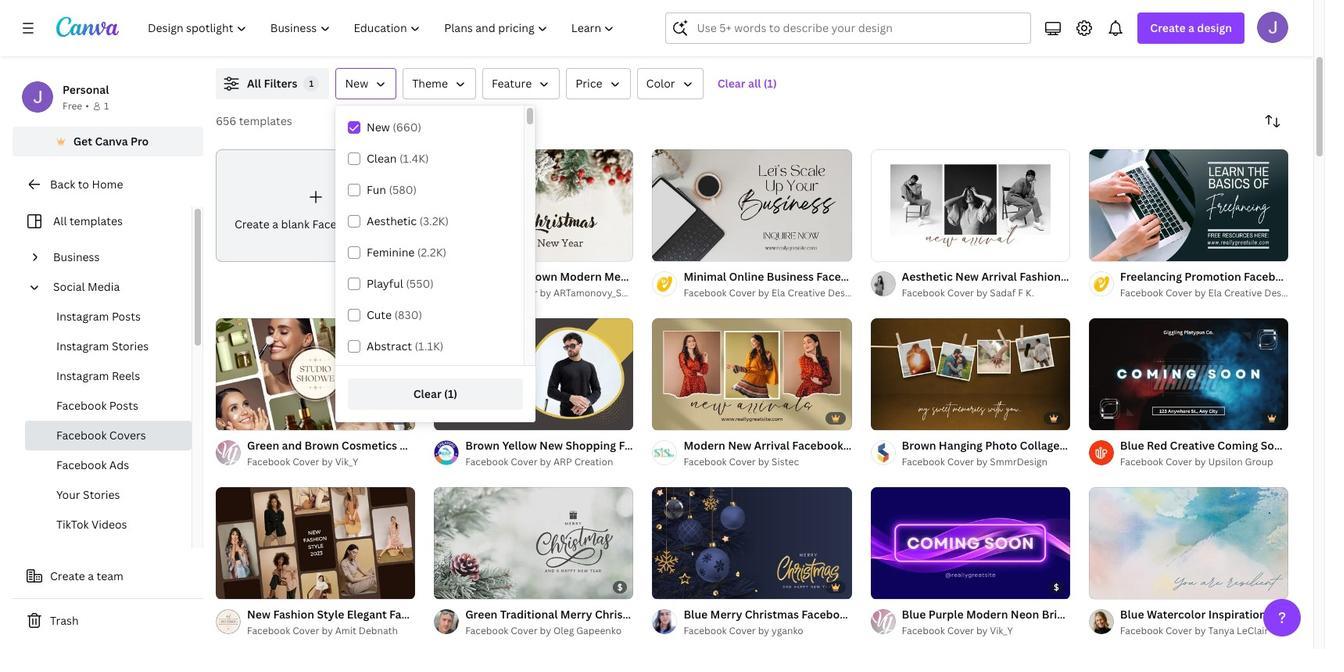 Task type: vqa. For each thing, say whether or not it's contained in the screenshot.
Facebook Posts
yes



Task type: describe. For each thing, give the bounding box(es) containing it.
swell
[[1291, 624, 1315, 637]]

facebook cover by arp creation link
[[465, 454, 634, 470]]

by inside new fashion style elegant facebook cover facebook cover by amit debnath
[[322, 624, 333, 637]]

blue for blue purple modern neon bright coming soon facebook cover
[[902, 607, 926, 622]]

by inside minimal online business facebook cover photo facebook cover by ela creative designs
[[758, 286, 770, 299]]

clear all (1)
[[718, 76, 777, 91]]

by inside the facebook cover by oleg gapeenko "link"
[[540, 624, 551, 637]]

cover inside facebook cover by artamonovy_studio "link"
[[511, 286, 538, 299]]

facebook cover by artamonovy_studio
[[465, 286, 651, 299]]

creative inside minimal online business facebook cover photo facebook cover by ela creative designs
[[788, 286, 826, 299]]

posts for instagram posts
[[112, 309, 141, 324]]

new fashion style elegant facebook cover link
[[247, 606, 475, 623]]

new fashion style elegant facebook cover image
[[216, 487, 415, 599]]

sadaf
[[990, 286, 1016, 299]]

blue red creative coming soon facebo link
[[1121, 437, 1326, 454]]

modern new arrival facebook cover image
[[653, 318, 852, 430]]

price
[[576, 76, 603, 91]]

brown yellow new shopping facebook cover image
[[434, 318, 634, 430]]

neon
[[1011, 607, 1040, 622]]

filters
[[264, 76, 298, 91]]

f
[[1018, 286, 1024, 299]]

social media link
[[47, 272, 182, 302]]

collage inside aesthetic new arrival fashion collage facebook cover facebook cover by sadaf f k.
[[1064, 269, 1104, 284]]

blue purple modern neon bright coming soon facebook cover facebook cover by vik_y
[[902, 607, 1236, 637]]

modern inside blue purple modern neon bright coming soon facebook cover facebook cover by vik_y
[[967, 607, 1008, 622]]

clear for clear all (1)
[[718, 76, 746, 91]]

smmrdesign
[[990, 455, 1048, 468]]

facebook cover by tanya leclair - so swell st link
[[1121, 623, 1326, 639]]

yganko
[[772, 624, 804, 637]]

fun
[[367, 182, 386, 197]]

posts for facebook posts
[[109, 398, 138, 413]]

get
[[73, 134, 92, 149]]

social
[[53, 279, 85, 294]]

aesthetic (3.2k)
[[367, 214, 449, 228]]

blue purple modern neon bright coming soon facebook cover image
[[871, 487, 1071, 599]]

new left (660)
[[367, 120, 390, 135]]

reels
[[112, 368, 140, 383]]

business inside minimal online business facebook cover photo facebook cover by ela creative designs
[[767, 269, 814, 284]]

your
[[56, 487, 80, 502]]

by inside aesthetic new arrival fashion collage facebook cover facebook cover by sadaf f k.
[[977, 286, 988, 299]]

red
[[1147, 438, 1168, 453]]

clear for clear (1)
[[414, 386, 442, 401]]

by inside the blue red creative coming soon facebo facebook cover by upsilon group
[[1195, 455, 1206, 468]]

style
[[317, 607, 344, 621]]

gapeenko
[[577, 624, 622, 637]]

freelancing promotion facebook cover link
[[1121, 268, 1326, 285]]

facebo
[[1291, 438, 1326, 453]]

cute (830)
[[367, 307, 422, 322]]

freelancing promotion facebook cover photo image
[[1089, 149, 1289, 261]]

blue purple modern neon bright coming soon facebook cover link
[[902, 606, 1236, 623]]

amit
[[335, 624, 357, 637]]

create for create a team
[[50, 569, 85, 583]]

st
[[1317, 624, 1326, 637]]

stories for instagram stories
[[112, 339, 149, 354]]

back to home
[[50, 177, 123, 192]]

$ for shopping
[[618, 581, 623, 593]]

facebook inside "link"
[[465, 624, 509, 637]]

cover inside the facebook cover by oleg gapeenko "link"
[[511, 624, 538, 637]]

tiktok
[[56, 517, 89, 532]]

photo inside brown hanging photo collage facebook cover facebook cover by smmrdesign
[[986, 438, 1018, 453]]

all for all templates
[[53, 214, 67, 228]]

photo inside minimal online business facebook cover photo facebook cover by ela creative designs
[[905, 269, 937, 284]]

cover inside create a blank facebook cover element
[[365, 217, 397, 231]]

abstract (1.1k)
[[367, 339, 444, 354]]

elegant
[[347, 607, 387, 621]]

new inside button
[[345, 76, 368, 91]]

back
[[50, 177, 75, 192]]

social media
[[53, 279, 120, 294]]

new button
[[336, 68, 397, 99]]

green traditional merry christmas and happy new year facebook cover image
[[434, 487, 634, 599]]

clean (1.4k)
[[367, 151, 429, 166]]

creative inside freelancing promotion facebook cover facebook cover by ela creative designs
[[1225, 286, 1263, 299]]

christmas
[[745, 607, 799, 622]]

tiktok videos link
[[25, 510, 192, 540]]

aesthetic for aesthetic new arrival fashion collage facebook cover facebook cover by sadaf f k.
[[902, 269, 953, 284]]

blank
[[281, 217, 310, 231]]

promotion
[[1185, 269, 1242, 284]]

tiktok videos
[[56, 517, 127, 532]]

blue for blue red creative coming soon facebo
[[1121, 438, 1145, 453]]

Sort by button
[[1258, 106, 1289, 137]]

arrival for facebook
[[754, 438, 790, 453]]

templates for all templates
[[70, 214, 123, 228]]

by inside blue purple modern neon bright coming soon facebook cover facebook cover by vik_y
[[977, 624, 988, 637]]

aesthetic new arrival fashion collage facebook cover link
[[902, 268, 1191, 285]]

facebook cover by vik_y
[[247, 455, 358, 468]]

blue red creative coming soon facebook cover image
[[1089, 318, 1289, 430]]

brown yellow new shopping facebook cover facebook cover by arp creation
[[465, 438, 704, 468]]

create a design
[[1151, 20, 1233, 35]]

all templates link
[[22, 206, 182, 236]]

yellow
[[502, 438, 537, 453]]

facebook inside facebook cover by artamonovy_studio "link"
[[465, 286, 509, 299]]

aesthetic new arrival fashion collage facebook cover image
[[871, 149, 1071, 261]]

freelancing promotion facebook cover facebook cover by ela creative designs
[[1121, 269, 1326, 299]]

all
[[748, 76, 761, 91]]

designs inside minimal online business facebook cover photo facebook cover by ela creative designs
[[828, 286, 864, 299]]

create for create a design
[[1151, 20, 1186, 35]]

facebook cover by oleg gapeenko link
[[465, 623, 634, 639]]

green and brown cosmetics beauty store photo collage facebook cover image
[[216, 318, 415, 430]]

new (660)
[[367, 120, 422, 135]]

facebook cover by sadaf f k. link
[[902, 285, 1071, 301]]

your stories link
[[25, 480, 192, 510]]

facebook cover by ela creative designs link for promotion
[[1121, 285, 1300, 301]]

modern new arrival facebook cover link
[[684, 437, 878, 454]]

new fashion style elegant facebook cover facebook cover by amit debnath
[[247, 607, 475, 637]]

brown for brown yellow new shopping facebook cover
[[465, 438, 500, 453]]

create a blank facebook cover
[[235, 217, 397, 231]]

facebook posts link
[[25, 391, 192, 421]]

fashion inside aesthetic new arrival fashion collage facebook cover facebook cover by sadaf f k.
[[1020, 269, 1061, 284]]

656 templates
[[216, 113, 292, 128]]

facebook cover by oleg gapeenko
[[465, 624, 622, 637]]

theme button
[[403, 68, 476, 99]]

656
[[216, 113, 236, 128]]

color button
[[637, 68, 704, 99]]

covers
[[109, 428, 146, 443]]

cover inside blue watercolor inspirational quote fa facebook cover by tanya leclair - so swell st
[[1166, 624, 1193, 637]]

pro
[[131, 134, 149, 149]]

create for create a blank facebook cover
[[235, 217, 270, 231]]

trash
[[50, 613, 79, 628]]

(2.2k)
[[418, 245, 447, 260]]

business link
[[47, 242, 182, 272]]

feminine
[[367, 245, 415, 260]]

facebook cover by yganko link
[[684, 623, 852, 639]]

new inside new fashion style elegant facebook cover facebook cover by amit debnath
[[247, 607, 271, 621]]

media
[[88, 279, 120, 294]]

creative inside the blue red creative coming soon facebo facebook cover by upsilon group
[[1170, 438, 1215, 453]]



Task type: locate. For each thing, give the bounding box(es) containing it.
None search field
[[666, 13, 1032, 44]]

facebook cover by ela creative designs link down online
[[684, 285, 864, 301]]

2 instagram from the top
[[56, 339, 109, 354]]

1 horizontal spatial modern
[[967, 607, 1008, 622]]

0 vertical spatial business
[[53, 249, 100, 264]]

feature
[[492, 76, 532, 91]]

0 vertical spatial create
[[1151, 20, 1186, 35]]

minimal online business facebook cover photo image
[[653, 149, 852, 261]]

0 vertical spatial posts
[[112, 309, 141, 324]]

modern inside the modern new arrival facebook cover facebook cover by sistec
[[684, 438, 726, 453]]

business
[[53, 249, 100, 264], [767, 269, 814, 284]]

trash link
[[13, 605, 203, 637]]

photo up facebook cover by sadaf f k. link
[[905, 269, 937, 284]]

1 vertical spatial all
[[53, 214, 67, 228]]

merry
[[711, 607, 743, 622]]

1 horizontal spatial $
[[1054, 581, 1060, 593]]

0 horizontal spatial $
[[618, 581, 623, 593]]

1 vertical spatial soon
[[1121, 607, 1148, 622]]

instagram reels link
[[25, 361, 192, 391]]

clear left all
[[718, 76, 746, 91]]

facebook cover by artamonovy_studio link
[[465, 285, 651, 301]]

hanging
[[939, 438, 983, 453]]

2 horizontal spatial creative
[[1225, 286, 1263, 299]]

facebook covers
[[56, 428, 146, 443]]

a left blank
[[272, 217, 278, 231]]

a
[[1189, 20, 1195, 35], [272, 217, 278, 231], [88, 569, 94, 583]]

jacob simon image
[[1258, 12, 1289, 43]]

fashion up k.
[[1020, 269, 1061, 284]]

1 $ from the left
[[618, 581, 623, 593]]

posts down social media link
[[112, 309, 141, 324]]

new up the 'facebook cover by arp creation' link
[[540, 438, 563, 453]]

top level navigation element
[[138, 13, 628, 44]]

white and brown modern merry christmas and happy new year facebook cover image
[[434, 149, 634, 261]]

coming right bright
[[1078, 607, 1118, 622]]

3 instagram from the top
[[56, 368, 109, 383]]

1 horizontal spatial coming
[[1218, 438, 1259, 453]]

posts down reels
[[109, 398, 138, 413]]

1 vertical spatial stories
[[83, 487, 120, 502]]

home
[[92, 177, 123, 192]]

bright
[[1042, 607, 1075, 622]]

a left team
[[88, 569, 94, 583]]

fashion left style
[[273, 607, 314, 621]]

blue watercolor inspirational quote fa link
[[1121, 606, 1326, 623]]

facebook cover by ela creative designs link down promotion
[[1121, 285, 1300, 301]]

clear down (1.1k)
[[414, 386, 442, 401]]

blue watercolor inspirational quote facebook cover image
[[1089, 487, 1289, 599]]

1 horizontal spatial aesthetic
[[902, 269, 953, 284]]

create
[[1151, 20, 1186, 35], [235, 217, 270, 231], [50, 569, 85, 583]]

coming inside the blue red creative coming soon facebo facebook cover by upsilon group
[[1218, 438, 1259, 453]]

0 vertical spatial clear
[[718, 76, 746, 91]]

by inside facebook cover by artamonovy_studio "link"
[[540, 286, 551, 299]]

0 horizontal spatial vik_y
[[335, 455, 358, 468]]

1 horizontal spatial business
[[767, 269, 814, 284]]

0 vertical spatial collage
[[1064, 269, 1104, 284]]

(3.2k)
[[420, 214, 449, 228]]

canva
[[95, 134, 128, 149]]

$ up bright
[[1054, 581, 1060, 593]]

0 horizontal spatial all
[[53, 214, 67, 228]]

0 horizontal spatial creative
[[788, 286, 826, 299]]

arrival for fashion
[[982, 269, 1017, 284]]

0 horizontal spatial coming
[[1078, 607, 1118, 622]]

facebook cover by upsilon group link
[[1121, 454, 1289, 470]]

posts inside facebook posts link
[[109, 398, 138, 413]]

0 horizontal spatial photo
[[905, 269, 937, 284]]

0 horizontal spatial facebook cover by ela creative designs link
[[684, 285, 864, 301]]

1 horizontal spatial templates
[[239, 113, 292, 128]]

facebook cover by vik_y link for blue purple modern neon bright coming soon facebook cover image
[[902, 623, 1071, 639]]

1 horizontal spatial 1
[[309, 77, 314, 89]]

1 vertical spatial 1
[[104, 99, 109, 113]]

facebook cover by ela creative designs link for online
[[684, 285, 864, 301]]

blue inside blue merry christmas facebook cover facebook cover by yganko
[[684, 607, 708, 622]]

0 vertical spatial (1)
[[764, 76, 777, 91]]

stories down facebook ads link
[[83, 487, 120, 502]]

instagram posts
[[56, 309, 141, 324]]

0 vertical spatial fashion
[[1020, 269, 1061, 284]]

0 vertical spatial 1
[[309, 77, 314, 89]]

1 horizontal spatial soon
[[1261, 438, 1289, 453]]

(1)
[[764, 76, 777, 91], [444, 386, 458, 401]]

2 facebook cover by ela creative designs link from the left
[[1121, 285, 1300, 301]]

0 horizontal spatial brown
[[465, 438, 500, 453]]

templates down "back to home" at left
[[70, 214, 123, 228]]

new inside aesthetic new arrival fashion collage facebook cover facebook cover by sadaf f k.
[[956, 269, 979, 284]]

(1) inside 'button'
[[444, 386, 458, 401]]

design
[[1198, 20, 1233, 35]]

1 horizontal spatial facebook cover by ela creative designs link
[[1121, 285, 1300, 301]]

1 vertical spatial clear
[[414, 386, 442, 401]]

by
[[540, 286, 551, 299], [758, 286, 770, 299], [977, 286, 988, 299], [1195, 286, 1206, 299], [322, 455, 333, 468], [540, 455, 551, 468], [758, 455, 770, 468], [977, 455, 988, 468], [1195, 455, 1206, 468], [322, 624, 333, 637], [540, 624, 551, 637], [758, 624, 770, 637], [977, 624, 988, 637], [1195, 624, 1206, 637]]

creative down freelancing promotion facebook cover link
[[1225, 286, 1263, 299]]

a inside dropdown button
[[1189, 20, 1195, 35]]

1 horizontal spatial a
[[272, 217, 278, 231]]

brown inside brown hanging photo collage facebook cover facebook cover by smmrdesign
[[902, 438, 937, 453]]

cover inside the blue red creative coming soon facebo facebook cover by upsilon group
[[1166, 455, 1193, 468]]

blue inside blue purple modern neon bright coming soon facebook cover facebook cover by vik_y
[[902, 607, 926, 622]]

new up the "facebook cover by sistec" "link" on the bottom
[[728, 438, 752, 453]]

shopping
[[566, 438, 616, 453]]

(550)
[[406, 276, 434, 291]]

create left blank
[[235, 217, 270, 231]]

1 horizontal spatial clear
[[718, 76, 746, 91]]

by inside brown hanging photo collage facebook cover facebook cover by smmrdesign
[[977, 455, 988, 468]]

stories up reels
[[112, 339, 149, 354]]

blue for blue merry christmas facebook cover
[[684, 607, 708, 622]]

arrival up sadaf at the right
[[982, 269, 1017, 284]]

instagram up instagram reels
[[56, 339, 109, 354]]

(580)
[[389, 182, 417, 197]]

playful (550)
[[367, 276, 434, 291]]

instagram up facebook posts
[[56, 368, 109, 383]]

clean
[[367, 151, 397, 166]]

business up social
[[53, 249, 100, 264]]

1 brown from the left
[[465, 438, 500, 453]]

brown hanging photo collage facebook cover facebook cover by smmrdesign
[[902, 438, 1148, 468]]

stories for your stories
[[83, 487, 120, 502]]

free
[[63, 99, 82, 113]]

photo up facebook cover by smmrdesign link
[[986, 438, 1018, 453]]

aesthetic down fun (580)
[[367, 214, 417, 228]]

aesthetic inside aesthetic new arrival fashion collage facebook cover facebook cover by sadaf f k.
[[902, 269, 953, 284]]

0 vertical spatial soon
[[1261, 438, 1289, 453]]

all down back
[[53, 214, 67, 228]]

instagram
[[56, 309, 109, 324], [56, 339, 109, 354], [56, 368, 109, 383]]

2 vertical spatial a
[[88, 569, 94, 583]]

•
[[85, 99, 89, 113]]

instagram reels
[[56, 368, 140, 383]]

1 vertical spatial instagram
[[56, 339, 109, 354]]

1
[[309, 77, 314, 89], [104, 99, 109, 113]]

instagram for instagram posts
[[56, 309, 109, 324]]

instagram down the social media
[[56, 309, 109, 324]]

a for team
[[88, 569, 94, 583]]

sistec
[[772, 455, 799, 468]]

collage
[[1064, 269, 1104, 284], [1020, 438, 1060, 453]]

new left style
[[247, 607, 271, 621]]

by inside blue merry christmas facebook cover facebook cover by yganko
[[758, 624, 770, 637]]

blue left watercolor
[[1121, 607, 1145, 622]]

blue left purple
[[902, 607, 926, 622]]

0 horizontal spatial modern
[[684, 438, 726, 453]]

1 vertical spatial posts
[[109, 398, 138, 413]]

ela down promotion
[[1209, 286, 1222, 299]]

0 vertical spatial modern
[[684, 438, 726, 453]]

get canva pro button
[[13, 127, 203, 156]]

vik_y inside blue purple modern neon bright coming soon facebook cover facebook cover by vik_y
[[990, 624, 1014, 637]]

create a team
[[50, 569, 123, 583]]

0 vertical spatial photo
[[905, 269, 937, 284]]

aesthetic up facebook cover by sadaf f k. link
[[902, 269, 953, 284]]

1 vertical spatial arrival
[[754, 438, 790, 453]]

brown inside brown yellow new shopping facebook cover facebook cover by arp creation
[[465, 438, 500, 453]]

soon inside the blue red creative coming soon facebo facebook cover by upsilon group
[[1261, 438, 1289, 453]]

facebook inside the blue red creative coming soon facebo facebook cover by upsilon group
[[1121, 455, 1164, 468]]

1 instagram from the top
[[56, 309, 109, 324]]

1 horizontal spatial arrival
[[982, 269, 1017, 284]]

instagram stories
[[56, 339, 149, 354]]

blue left red on the right of the page
[[1121, 438, 1145, 453]]

modern new arrival facebook cover facebook cover by sistec
[[684, 438, 878, 468]]

modern
[[684, 438, 726, 453], [967, 607, 1008, 622]]

stories
[[112, 339, 149, 354], [83, 487, 120, 502]]

2 $ from the left
[[1054, 581, 1060, 593]]

1 vertical spatial coming
[[1078, 607, 1118, 622]]

new up facebook cover by sadaf f k. link
[[956, 269, 979, 284]]

instagram for instagram reels
[[56, 368, 109, 383]]

artamonovy_studio
[[554, 286, 651, 299]]

posts inside instagram posts link
[[112, 309, 141, 324]]

2 vertical spatial instagram
[[56, 368, 109, 383]]

designs down freelancing promotion facebook cover link
[[1265, 286, 1300, 299]]

brown for brown hanging photo collage facebook cover
[[902, 438, 937, 453]]

$ up gapeenko
[[618, 581, 623, 593]]

a for blank
[[272, 217, 278, 231]]

a for design
[[1189, 20, 1195, 35]]

facebook ads link
[[25, 450, 192, 480]]

create left team
[[50, 569, 85, 583]]

by inside brown yellow new shopping facebook cover facebook cover by arp creation
[[540, 455, 551, 468]]

quote
[[1279, 607, 1312, 622]]

by inside blue watercolor inspirational quote fa facebook cover by tanya leclair - so swell st
[[1195, 624, 1206, 637]]

1 horizontal spatial designs
[[1265, 286, 1300, 299]]

0 horizontal spatial templates
[[70, 214, 123, 228]]

inspirational
[[1209, 607, 1276, 622]]

brown hanging photo collage facebook cover image
[[871, 318, 1071, 430]]

0 vertical spatial aesthetic
[[367, 214, 417, 228]]

so
[[1277, 624, 1289, 637]]

tanya
[[1209, 624, 1235, 637]]

soon
[[1261, 438, 1289, 453], [1121, 607, 1148, 622]]

1 horizontal spatial (1)
[[764, 76, 777, 91]]

1 right filters
[[309, 77, 314, 89]]

1 vertical spatial modern
[[967, 607, 1008, 622]]

1 ela from the left
[[772, 286, 786, 299]]

1 vertical spatial templates
[[70, 214, 123, 228]]

0 vertical spatial a
[[1189, 20, 1195, 35]]

$ for collage
[[1054, 581, 1060, 593]]

1 filter options selected element
[[304, 76, 319, 92]]

(1) inside button
[[764, 76, 777, 91]]

new inside brown yellow new shopping facebook cover facebook cover by arp creation
[[540, 438, 563, 453]]

1 horizontal spatial create
[[235, 217, 270, 231]]

create a blank facebook cover element
[[216, 149, 415, 262]]

creative down minimal online business facebook cover photo link
[[788, 286, 826, 299]]

0 vertical spatial instagram
[[56, 309, 109, 324]]

2 designs from the left
[[1265, 286, 1300, 299]]

a left design
[[1189, 20, 1195, 35]]

soon right bright
[[1121, 607, 1148, 622]]

0 horizontal spatial designs
[[828, 286, 864, 299]]

1 designs from the left
[[828, 286, 864, 299]]

k.
[[1026, 286, 1035, 299]]

0 horizontal spatial collage
[[1020, 438, 1060, 453]]

new inside the modern new arrival facebook cover facebook cover by sistec
[[728, 438, 752, 453]]

new right 1 filter options selected element
[[345, 76, 368, 91]]

blue merry christmas facebook cover image
[[653, 487, 852, 599]]

create inside button
[[50, 569, 85, 583]]

1 facebook cover by ela creative designs link from the left
[[684, 285, 864, 301]]

facebook cover by vik_y link for green and brown cosmetics beauty store photo collage facebook cover
[[247, 454, 415, 470]]

0 horizontal spatial clear
[[414, 386, 442, 401]]

collage up smmrdesign
[[1020, 438, 1060, 453]]

designs down minimal online business facebook cover photo link
[[828, 286, 864, 299]]

templates down all filters
[[239, 113, 292, 128]]

0 horizontal spatial 1
[[104, 99, 109, 113]]

0 vertical spatial vik_y
[[335, 455, 358, 468]]

clear (1)
[[414, 386, 458, 401]]

all left filters
[[247, 76, 261, 91]]

designs inside freelancing promotion facebook cover facebook cover by ela creative designs
[[1265, 286, 1300, 299]]

videos
[[92, 517, 127, 532]]

0 horizontal spatial (1)
[[444, 386, 458, 401]]

debnath
[[359, 624, 398, 637]]

modern left neon
[[967, 607, 1008, 622]]

1 vertical spatial facebook cover by vik_y link
[[902, 623, 1071, 639]]

facebook inside blue watercolor inspirational quote fa facebook cover by tanya leclair - so swell st
[[1121, 624, 1164, 637]]

facebook inside facebook ads link
[[56, 458, 107, 472]]

business right online
[[767, 269, 814, 284]]

free •
[[63, 99, 89, 113]]

0 horizontal spatial fashion
[[273, 607, 314, 621]]

facebook cover by amit debnath link
[[247, 623, 415, 639]]

minimal online business facebook cover photo link
[[684, 268, 937, 285]]

1 vertical spatial photo
[[986, 438, 1018, 453]]

ela inside freelancing promotion facebook cover facebook cover by ela creative designs
[[1209, 286, 1222, 299]]

facebook inside facebook posts link
[[56, 398, 107, 413]]

facebook cover by sistec link
[[684, 454, 852, 470]]

blue inside the blue red creative coming soon facebo facebook cover by upsilon group
[[1121, 438, 1145, 453]]

stories inside "link"
[[83, 487, 120, 502]]

1 horizontal spatial photo
[[986, 438, 1018, 453]]

0 horizontal spatial arrival
[[754, 438, 790, 453]]

1 vertical spatial fashion
[[273, 607, 314, 621]]

1 horizontal spatial all
[[247, 76, 261, 91]]

posts
[[112, 309, 141, 324], [109, 398, 138, 413]]

1 right •
[[104, 99, 109, 113]]

ela
[[772, 286, 786, 299], [1209, 286, 1222, 299]]

ela down minimal online business facebook cover photo link
[[772, 286, 786, 299]]

clear inside button
[[718, 76, 746, 91]]

facebook inside create a blank facebook cover element
[[312, 217, 363, 231]]

modern up the "facebook cover by sistec" "link" on the bottom
[[684, 438, 726, 453]]

creation
[[575, 455, 613, 468]]

brown hanging photo collage facebook cover link
[[902, 437, 1148, 454]]

clear (1) button
[[348, 379, 523, 410]]

0 vertical spatial all
[[247, 76, 261, 91]]

coming inside blue purple modern neon bright coming soon facebook cover facebook cover by vik_y
[[1078, 607, 1118, 622]]

blue for blue watercolor inspirational quote fa
[[1121, 607, 1145, 622]]

facebook cover by smmrdesign link
[[902, 454, 1071, 470]]

ads
[[109, 458, 129, 472]]

create left design
[[1151, 20, 1186, 35]]

clear all (1) button
[[710, 68, 785, 99]]

blue merry christmas facebook cover link
[[684, 606, 887, 623]]

1 horizontal spatial facebook cover by vik_y link
[[902, 623, 1071, 639]]

0 horizontal spatial business
[[53, 249, 100, 264]]

2 horizontal spatial create
[[1151, 20, 1186, 35]]

0 horizontal spatial facebook cover by vik_y link
[[247, 454, 415, 470]]

instagram for instagram stories
[[56, 339, 109, 354]]

0 vertical spatial templates
[[239, 113, 292, 128]]

1 vertical spatial vik_y
[[990, 624, 1014, 637]]

blue left merry
[[684, 607, 708, 622]]

soon up group
[[1261, 438, 1289, 453]]

feature button
[[482, 68, 560, 99]]

1 vertical spatial create
[[235, 217, 270, 231]]

brown yellow new shopping facebook cover link
[[465, 437, 704, 454]]

collage inside brown hanging photo collage facebook cover facebook cover by smmrdesign
[[1020, 438, 1060, 453]]

by inside freelancing promotion facebook cover facebook cover by ela creative designs
[[1195, 286, 1206, 299]]

1 horizontal spatial creative
[[1170, 438, 1215, 453]]

upsilon
[[1209, 455, 1243, 468]]

0 vertical spatial arrival
[[982, 269, 1017, 284]]

1 vertical spatial business
[[767, 269, 814, 284]]

blue merry christmas facebook cover facebook cover by yganko
[[684, 607, 887, 637]]

create a team button
[[13, 561, 203, 592]]

a inside button
[[88, 569, 94, 583]]

all for all filters
[[247, 76, 261, 91]]

2 brown from the left
[[902, 438, 937, 453]]

clear inside 'button'
[[414, 386, 442, 401]]

minimal
[[684, 269, 727, 284]]

0 horizontal spatial a
[[88, 569, 94, 583]]

2 horizontal spatial a
[[1189, 20, 1195, 35]]

1 vertical spatial collage
[[1020, 438, 1060, 453]]

0 horizontal spatial create
[[50, 569, 85, 583]]

0 horizontal spatial soon
[[1121, 607, 1148, 622]]

arrival inside the modern new arrival facebook cover facebook cover by sistec
[[754, 438, 790, 453]]

create inside dropdown button
[[1151, 20, 1186, 35]]

0 vertical spatial coming
[[1218, 438, 1259, 453]]

2 ela from the left
[[1209, 286, 1222, 299]]

0 horizontal spatial ela
[[772, 286, 786, 299]]

Search search field
[[697, 13, 1022, 43]]

ela inside minimal online business facebook cover photo facebook cover by ela creative designs
[[772, 286, 786, 299]]

brown left yellow on the bottom left of the page
[[465, 438, 500, 453]]

1 horizontal spatial brown
[[902, 438, 937, 453]]

collage left freelancing
[[1064, 269, 1104, 284]]

by inside the modern new arrival facebook cover facebook cover by sistec
[[758, 455, 770, 468]]

clear
[[718, 76, 746, 91], [414, 386, 442, 401]]

business inside 'link'
[[53, 249, 100, 264]]

1 vertical spatial a
[[272, 217, 278, 231]]

blue inside blue watercolor inspirational quote fa facebook cover by tanya leclair - so swell st
[[1121, 607, 1145, 622]]

new
[[345, 76, 368, 91], [367, 120, 390, 135], [956, 269, 979, 284], [540, 438, 563, 453], [728, 438, 752, 453], [247, 607, 271, 621]]

0 horizontal spatial aesthetic
[[367, 214, 417, 228]]

abstract
[[367, 339, 412, 354]]

1 horizontal spatial fashion
[[1020, 269, 1061, 284]]

arrival up the "facebook cover by sistec" "link" on the bottom
[[754, 438, 790, 453]]

templates for 656 templates
[[239, 113, 292, 128]]

fashion inside new fashion style elegant facebook cover facebook cover by amit debnath
[[273, 607, 314, 621]]

creative up facebook cover by upsilon group link
[[1170, 438, 1215, 453]]

1 horizontal spatial collage
[[1064, 269, 1104, 284]]

2 vertical spatial create
[[50, 569, 85, 583]]

1 vertical spatial (1)
[[444, 386, 458, 401]]

brown left hanging
[[902, 438, 937, 453]]

0 vertical spatial facebook cover by vik_y link
[[247, 454, 415, 470]]

1 vertical spatial aesthetic
[[902, 269, 953, 284]]

soon inside blue purple modern neon bright coming soon facebook cover facebook cover by vik_y
[[1121, 607, 1148, 622]]

1 horizontal spatial vik_y
[[990, 624, 1014, 637]]

arrival inside aesthetic new arrival fashion collage facebook cover facebook cover by sadaf f k.
[[982, 269, 1017, 284]]

facebook posts
[[56, 398, 138, 413]]

aesthetic for aesthetic (3.2k)
[[367, 214, 417, 228]]

0 vertical spatial stories
[[112, 339, 149, 354]]

coming up the upsilon
[[1218, 438, 1259, 453]]

1 horizontal spatial ela
[[1209, 286, 1222, 299]]

color
[[646, 76, 675, 91]]



